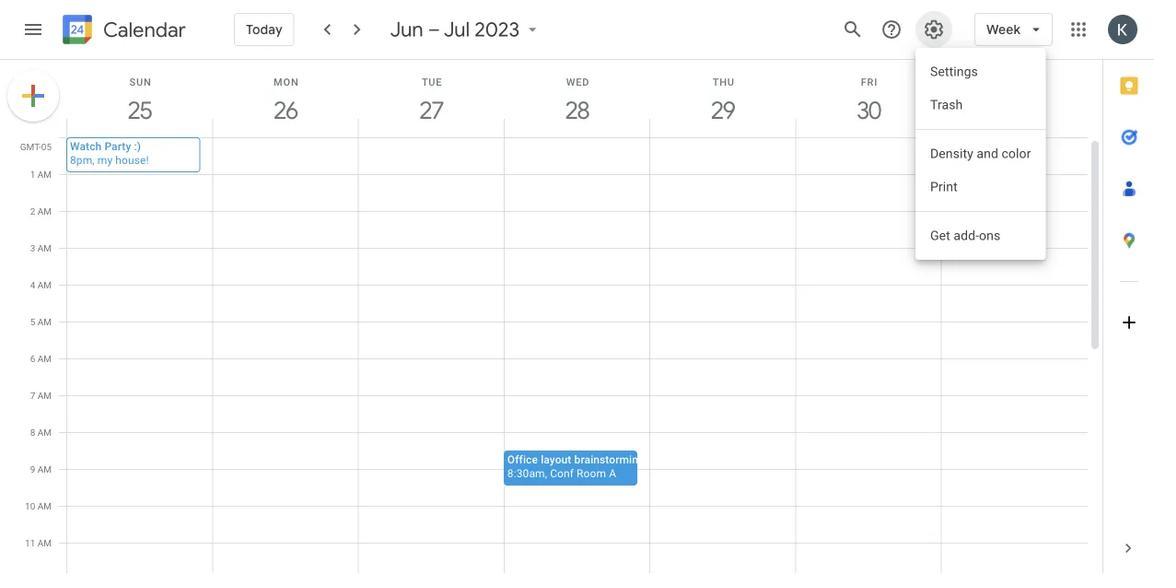 Task type: vqa. For each thing, say whether or not it's contained in the screenshot.
Add
no



Task type: describe. For each thing, give the bounding box(es) containing it.
mon
[[274, 76, 299, 88]]

cell containing office layout brainstorming
[[504, 137, 651, 574]]

1
[[30, 169, 35, 180]]

color
[[1002, 146, 1032, 161]]

25 column header
[[66, 60, 213, 137]]

3 am
[[30, 242, 52, 253]]

grid containing 25
[[0, 60, 1103, 574]]

5 am
[[30, 316, 52, 327]]

a
[[609, 467, 617, 480]]

30 column header
[[796, 60, 942, 137]]

room
[[577, 467, 606, 480]]

30
[[856, 95, 880, 125]]

2 am
[[30, 205, 52, 217]]

my
[[98, 153, 113, 166]]

29 link
[[702, 89, 745, 132]]

27
[[419, 95, 443, 125]]

8pm
[[70, 153, 92, 166]]

–
[[428, 17, 441, 42]]

25 link
[[119, 89, 161, 132]]

10 am
[[25, 500, 52, 511]]

add-
[[954, 228, 980, 243]]

7 cell from the left
[[942, 137, 1088, 574]]

wed 28
[[565, 76, 590, 125]]

25
[[127, 95, 151, 125]]

tue
[[422, 76, 443, 88]]

ons
[[980, 228, 1001, 243]]

calendar heading
[[100, 17, 186, 43]]

27 link
[[411, 89, 453, 132]]

6 am
[[30, 353, 52, 364]]

11 am
[[25, 537, 52, 548]]

wed
[[566, 76, 590, 88]]

get
[[931, 228, 951, 243]]

29 column header
[[650, 60, 797, 137]]

party
[[104, 140, 131, 152]]

brainstorming
[[575, 453, 645, 466]]

29
[[710, 95, 734, 125]]

8 am
[[30, 427, 52, 438]]

8
[[30, 427, 35, 438]]

watch
[[70, 140, 102, 152]]

settings menu image
[[923, 18, 945, 41]]

am for 5 am
[[38, 316, 52, 327]]

density
[[931, 146, 974, 161]]

main drawer image
[[22, 18, 44, 41]]

calendar element
[[59, 11, 186, 52]]

am for 6 am
[[38, 353, 52, 364]]

jun – jul 2023 button
[[383, 17, 550, 42]]

am for 9 am
[[38, 463, 52, 475]]

jun
[[390, 17, 424, 42]]

, for 8:30am
[[545, 467, 547, 480]]

3
[[30, 242, 35, 253]]

thu 29
[[710, 76, 735, 125]]

26
[[273, 95, 297, 125]]

office layout brainstorming 8:30am , conf room a
[[508, 453, 645, 480]]



Task type: locate. For each thing, give the bounding box(es) containing it.
, left conf
[[545, 467, 547, 480]]

and
[[977, 146, 999, 161]]

7 am from the top
[[38, 390, 52, 401]]

thu
[[713, 76, 735, 88]]

26 link
[[265, 89, 307, 132]]

0 vertical spatial ,
[[92, 153, 95, 166]]

am right 5
[[38, 316, 52, 327]]

grid
[[0, 60, 1103, 574]]

tab list
[[1104, 60, 1155, 522]]

today button
[[234, 7, 295, 52]]

28 link
[[557, 89, 599, 132]]

mon 26
[[273, 76, 299, 125]]

10
[[25, 500, 35, 511]]

05
[[41, 141, 52, 152]]

6 am from the top
[[38, 353, 52, 364]]

am
[[38, 169, 52, 180], [38, 205, 52, 217], [38, 242, 52, 253], [38, 279, 52, 290], [38, 316, 52, 327], [38, 353, 52, 364], [38, 390, 52, 401], [38, 427, 52, 438], [38, 463, 52, 475], [38, 500, 52, 511], [38, 537, 52, 548]]

column header
[[941, 60, 1088, 137]]

8:30am
[[508, 467, 545, 480]]

gmt-05
[[20, 141, 52, 152]]

8 am from the top
[[38, 427, 52, 438]]

2 cell from the left
[[213, 137, 359, 574]]

am for 10 am
[[38, 500, 52, 511]]

am for 7 am
[[38, 390, 52, 401]]

28 column header
[[504, 60, 651, 137]]

27 column header
[[358, 60, 505, 137]]

3 cell from the left
[[359, 137, 505, 574]]

gmt-
[[20, 141, 41, 152]]

row containing watch party :)
[[59, 137, 1088, 574]]

5
[[30, 316, 35, 327]]

house!
[[115, 153, 149, 166]]

row inside grid
[[59, 137, 1088, 574]]

jun – jul 2023
[[390, 17, 520, 42]]

4
[[30, 279, 35, 290]]

2 am from the top
[[38, 205, 52, 217]]

cell
[[66, 137, 213, 574], [213, 137, 359, 574], [359, 137, 505, 574], [504, 137, 651, 574], [651, 137, 797, 574], [797, 137, 942, 574], [942, 137, 1088, 574]]

0 horizontal spatial ,
[[92, 153, 95, 166]]

am right 11
[[38, 537, 52, 548]]

office
[[508, 453, 538, 466]]

1 horizontal spatial ,
[[545, 467, 547, 480]]

2023
[[475, 17, 520, 42]]

7
[[30, 390, 35, 401]]

am right '7'
[[38, 390, 52, 401]]

1 am from the top
[[38, 169, 52, 180]]

density and color
[[931, 146, 1032, 161]]

11
[[25, 537, 35, 548]]

watch party :) 8pm , my house!
[[70, 140, 149, 166]]

am right 3
[[38, 242, 52, 253]]

am right the "9"
[[38, 463, 52, 475]]

11 am from the top
[[38, 537, 52, 548]]

conf
[[550, 467, 574, 480]]

sun 25
[[127, 76, 152, 125]]

jul
[[444, 17, 470, 42]]

1 am
[[30, 169, 52, 180]]

fri 30
[[856, 76, 880, 125]]

row
[[59, 137, 1088, 574]]

5 cell from the left
[[651, 137, 797, 574]]

6
[[30, 353, 35, 364]]

7 am
[[30, 390, 52, 401]]

support image
[[881, 18, 903, 41]]

fri
[[861, 76, 878, 88]]

am right 6
[[38, 353, 52, 364]]

30 link
[[848, 89, 891, 132]]

4 cell from the left
[[504, 137, 651, 574]]

, inside watch party :) 8pm , my house!
[[92, 153, 95, 166]]

am right 2
[[38, 205, 52, 217]]

26 column header
[[212, 60, 359, 137]]

am right the 1
[[38, 169, 52, 180]]

cell containing watch party :)
[[66, 137, 213, 574]]

am for 3 am
[[38, 242, 52, 253]]

1 cell from the left
[[66, 137, 213, 574]]

5 am from the top
[[38, 316, 52, 327]]

10 am from the top
[[38, 500, 52, 511]]

, inside office layout brainstorming 8:30am , conf room a
[[545, 467, 547, 480]]

calendar
[[103, 17, 186, 43]]

,
[[92, 153, 95, 166], [545, 467, 547, 480]]

, left my
[[92, 153, 95, 166]]

sun
[[129, 76, 152, 88]]

settings menu menu
[[916, 48, 1046, 260]]

4 am
[[30, 279, 52, 290]]

am for 8 am
[[38, 427, 52, 438]]

6 cell from the left
[[797, 137, 942, 574]]

9 am from the top
[[38, 463, 52, 475]]

am for 4 am
[[38, 279, 52, 290]]

28
[[565, 95, 589, 125]]

settings
[[931, 64, 979, 79]]

2
[[30, 205, 35, 217]]

9 am
[[30, 463, 52, 475]]

9
[[30, 463, 35, 475]]

4 am from the top
[[38, 279, 52, 290]]

print
[[931, 179, 958, 194]]

3 am from the top
[[38, 242, 52, 253]]

am for 2 am
[[38, 205, 52, 217]]

today
[[246, 21, 283, 38]]

layout
[[541, 453, 572, 466]]

trash
[[931, 97, 963, 112]]

am right "10"
[[38, 500, 52, 511]]

week
[[987, 21, 1021, 38]]

, for 8pm
[[92, 153, 95, 166]]

tue 27
[[419, 76, 443, 125]]

am right 4
[[38, 279, 52, 290]]

am for 11 am
[[38, 537, 52, 548]]

:)
[[134, 140, 141, 152]]

get add-ons
[[931, 228, 1001, 243]]

am right 8
[[38, 427, 52, 438]]

am for 1 am
[[38, 169, 52, 180]]

1 vertical spatial ,
[[545, 467, 547, 480]]

week button
[[975, 7, 1053, 52]]



